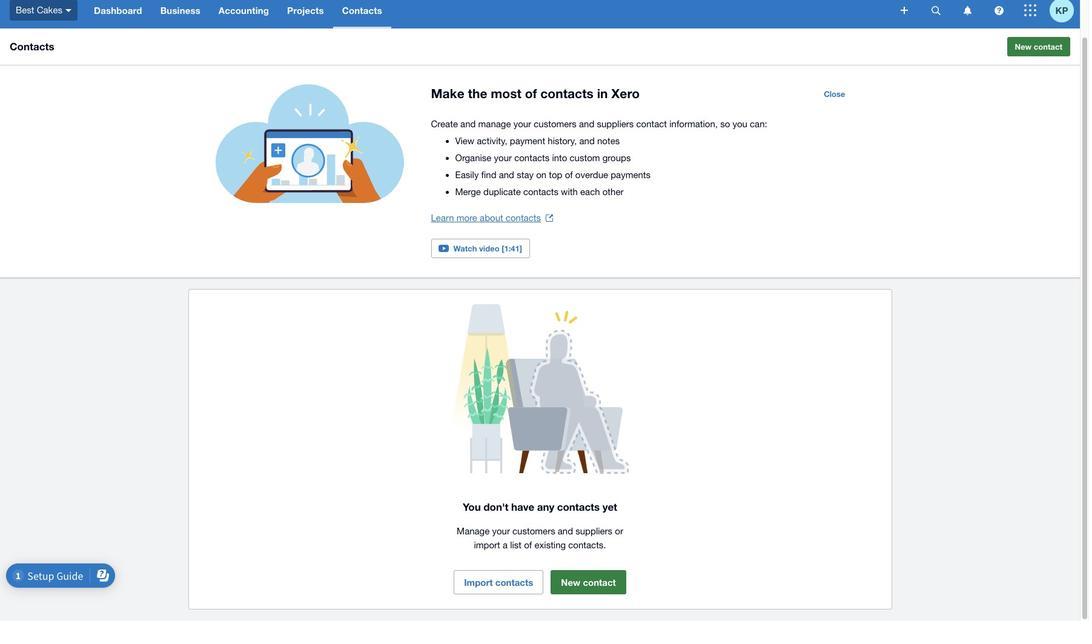 Task type: locate. For each thing, give the bounding box(es) containing it.
suppliers up the contacts. in the right bottom of the page
[[576, 526, 613, 536]]

business button
[[151, 0, 210, 28]]

organise your contacts into custom groups
[[456, 153, 631, 163]]

the
[[468, 86, 488, 101]]

1 vertical spatial new contact
[[561, 577, 616, 588]]

can:
[[750, 119, 768, 129]]

you don't have any contacts yet
[[463, 501, 618, 513]]

best cakes button
[[0, 0, 85, 28]]

your up payment
[[514, 119, 532, 129]]

1 vertical spatial contact
[[637, 119, 667, 129]]

0 vertical spatial new
[[1016, 42, 1032, 52]]

easily find and stay on top of overdue payments
[[456, 170, 651, 180]]

payment
[[510, 136, 546, 146]]

organise
[[456, 153, 492, 163]]

create
[[431, 119, 458, 129]]

find
[[482, 170, 497, 180]]

customers up history,
[[534, 119, 577, 129]]

[1:41]
[[502, 244, 523, 253]]

new contact
[[1016, 42, 1063, 52], [561, 577, 616, 588]]

1 vertical spatial of
[[565, 170, 573, 180]]

svg image
[[65, 9, 71, 12]]

payments
[[611, 170, 651, 180]]

0 vertical spatial new contact
[[1016, 42, 1063, 52]]

1 horizontal spatial contact
[[637, 119, 667, 129]]

you
[[733, 119, 748, 129]]

of right most on the top
[[525, 86, 537, 101]]

1 vertical spatial suppliers
[[576, 526, 613, 536]]

your down activity,
[[494, 153, 512, 163]]

0 horizontal spatial contact
[[583, 577, 616, 588]]

0 vertical spatial contacts
[[342, 5, 382, 16]]

suppliers
[[597, 119, 634, 129], [576, 526, 613, 536]]

1 vertical spatial customers
[[513, 526, 556, 536]]

new contact button down kp popup button
[[1008, 37, 1071, 56]]

customers up existing
[[513, 526, 556, 536]]

of
[[525, 86, 537, 101], [565, 170, 573, 180], [524, 540, 532, 550]]

contact for the bottommost new contact button
[[583, 577, 616, 588]]

0 vertical spatial suppliers
[[597, 119, 634, 129]]

watch video [1:41]
[[454, 244, 523, 253]]

0 horizontal spatial new contact button
[[551, 570, 627, 595]]

1 vertical spatial your
[[494, 153, 512, 163]]

contact
[[1035, 42, 1063, 52], [637, 119, 667, 129], [583, 577, 616, 588]]

suppliers up notes
[[597, 119, 634, 129]]

1 horizontal spatial new
[[1016, 42, 1032, 52]]

your up a
[[492, 526, 510, 536]]

your
[[514, 119, 532, 129], [494, 153, 512, 163], [492, 526, 510, 536]]

accounting
[[219, 5, 269, 16]]

0 horizontal spatial new
[[561, 577, 581, 588]]

new
[[1016, 42, 1032, 52], [561, 577, 581, 588]]

watch
[[454, 244, 477, 253]]

new for the topmost new contact button
[[1016, 42, 1032, 52]]

your inside manage your customers and suppliers or import a list of existing contacts.
[[492, 526, 510, 536]]

watch video [1:41] button
[[431, 239, 530, 258]]

contacts right import
[[496, 577, 534, 588]]

and
[[461, 119, 476, 129], [579, 119, 595, 129], [580, 136, 595, 146], [499, 170, 515, 180], [558, 526, 573, 536]]

yet
[[603, 501, 618, 513]]

1 horizontal spatial new contact
[[1016, 42, 1063, 52]]

2 horizontal spatial contact
[[1035, 42, 1063, 52]]

new for the bottommost new contact button
[[561, 577, 581, 588]]

contact down kp popup button
[[1035, 42, 1063, 52]]

your for have
[[492, 526, 510, 536]]

import
[[464, 577, 493, 588]]

history,
[[548, 136, 577, 146]]

projects
[[287, 5, 324, 16]]

2 vertical spatial contact
[[583, 577, 616, 588]]

new contact button
[[1008, 37, 1071, 56], [551, 570, 627, 595]]

kp button
[[1050, 0, 1081, 28]]

of right top
[[565, 170, 573, 180]]

1 horizontal spatial contacts
[[342, 5, 382, 16]]

new contact down the contacts. in the right bottom of the page
[[561, 577, 616, 588]]

video
[[480, 244, 500, 253]]

0 horizontal spatial contacts
[[10, 40, 54, 53]]

xero
[[612, 86, 640, 101]]

kp
[[1056, 5, 1069, 15]]

1 horizontal spatial new contact button
[[1008, 37, 1071, 56]]

contact down the contacts. in the right bottom of the page
[[583, 577, 616, 588]]

contacts left in
[[541, 86, 594, 101]]

contact down the xero
[[637, 119, 667, 129]]

cakes
[[37, 5, 62, 15]]

make the most of contacts in xero
[[431, 86, 640, 101]]

duplicate
[[484, 187, 521, 197]]

2 vertical spatial your
[[492, 526, 510, 536]]

new contact button down the contacts. in the right bottom of the page
[[551, 570, 627, 595]]

create and manage your customers and suppliers contact information, so you can:
[[431, 119, 768, 129]]

customers
[[534, 119, 577, 129], [513, 526, 556, 536]]

contacts
[[342, 5, 382, 16], [10, 40, 54, 53]]

0 vertical spatial contact
[[1035, 42, 1063, 52]]

contacts left "yet" at bottom right
[[558, 501, 600, 513]]

of right the list
[[524, 540, 532, 550]]

1 vertical spatial new
[[561, 577, 581, 588]]

0 vertical spatial your
[[514, 119, 532, 129]]

contacts
[[541, 86, 594, 101], [515, 153, 550, 163], [524, 187, 559, 197], [506, 213, 541, 223], [558, 501, 600, 513], [496, 577, 534, 588]]

about
[[480, 213, 504, 223]]

top
[[549, 170, 563, 180]]

svg image
[[1025, 4, 1037, 16], [932, 6, 941, 15], [964, 6, 972, 15], [995, 6, 1004, 15], [901, 7, 909, 14]]

2 vertical spatial of
[[524, 540, 532, 550]]

contacts right projects in the left top of the page
[[342, 5, 382, 16]]

dashboard link
[[85, 0, 151, 28]]

contacts down best cakes popup button
[[10, 40, 54, 53]]

best cakes
[[16, 5, 62, 15]]

0 vertical spatial customers
[[534, 119, 577, 129]]

0 horizontal spatial new contact
[[561, 577, 616, 588]]

most
[[491, 86, 522, 101]]

merge
[[456, 187, 481, 197]]

new contact down kp popup button
[[1016, 42, 1063, 52]]

manage
[[479, 119, 511, 129]]



Task type: vqa. For each thing, say whether or not it's contained in the screenshot.
search support articles FIELD
no



Task type: describe. For each thing, give the bounding box(es) containing it.
have
[[512, 501, 535, 513]]

or
[[615, 526, 624, 536]]

more
[[457, 213, 478, 223]]

overdue
[[576, 170, 609, 180]]

easily
[[456, 170, 479, 180]]

import
[[474, 540, 501, 550]]

stay
[[517, 170, 534, 180]]

notes
[[598, 136, 620, 146]]

contacts inside button
[[496, 577, 534, 588]]

new contact for the topmost new contact button
[[1016, 42, 1063, 52]]

list
[[510, 540, 522, 550]]

accounting button
[[210, 0, 278, 28]]

other
[[603, 187, 624, 197]]

new contact for the bottommost new contact button
[[561, 577, 616, 588]]

you
[[463, 501, 481, 513]]

your for payment
[[494, 153, 512, 163]]

projects button
[[278, 0, 333, 28]]

view activity, payment history, and notes
[[456, 136, 620, 146]]

a
[[503, 540, 508, 550]]

don't
[[484, 501, 509, 513]]

manage
[[457, 526, 490, 536]]

best
[[16, 5, 34, 15]]

with
[[561, 187, 578, 197]]

manage your customers and suppliers or import a list of existing contacts.
[[457, 526, 624, 550]]

existing
[[535, 540, 566, 550]]

activity,
[[477, 136, 508, 146]]

dashboard
[[94, 5, 142, 16]]

contacts down merge duplicate contacts with each other
[[506, 213, 541, 223]]

so
[[721, 119, 731, 129]]

1 vertical spatial new contact button
[[551, 570, 627, 595]]

contacts down payment
[[515, 153, 550, 163]]

1 vertical spatial contacts
[[10, 40, 54, 53]]

view
[[456, 136, 475, 146]]

contacts inside contacts popup button
[[342, 5, 382, 16]]

and inside manage your customers and suppliers or import a list of existing contacts.
[[558, 526, 573, 536]]

contacts.
[[569, 540, 606, 550]]

groups
[[603, 153, 631, 163]]

learn more about contacts link
[[431, 210, 553, 227]]

0 vertical spatial new contact button
[[1008, 37, 1071, 56]]

import contacts
[[464, 577, 534, 588]]

customers inside manage your customers and suppliers or import a list of existing contacts.
[[513, 526, 556, 536]]

contacts down on
[[524, 187, 559, 197]]

of inside manage your customers and suppliers or import a list of existing contacts.
[[524, 540, 532, 550]]

suppliers inside manage your customers and suppliers or import a list of existing contacts.
[[576, 526, 613, 536]]

information,
[[670, 119, 718, 129]]

contacts button
[[333, 0, 392, 28]]

make
[[431, 86, 465, 101]]

contact for the topmost new contact button
[[1035, 42, 1063, 52]]

any
[[538, 501, 555, 513]]

close button
[[817, 84, 853, 104]]

merge duplicate contacts with each other
[[456, 187, 624, 197]]

into
[[552, 153, 568, 163]]

close
[[824, 89, 846, 99]]

learn more about contacts
[[431, 213, 541, 223]]

custom
[[570, 153, 600, 163]]

you don't have any contacts yet image
[[203, 304, 877, 474]]

learn
[[431, 213, 454, 223]]

business
[[160, 5, 201, 16]]

0 vertical spatial of
[[525, 86, 537, 101]]

on
[[537, 170, 547, 180]]

import contacts button
[[454, 570, 544, 595]]

in
[[597, 86, 608, 101]]

each
[[581, 187, 600, 197]]



